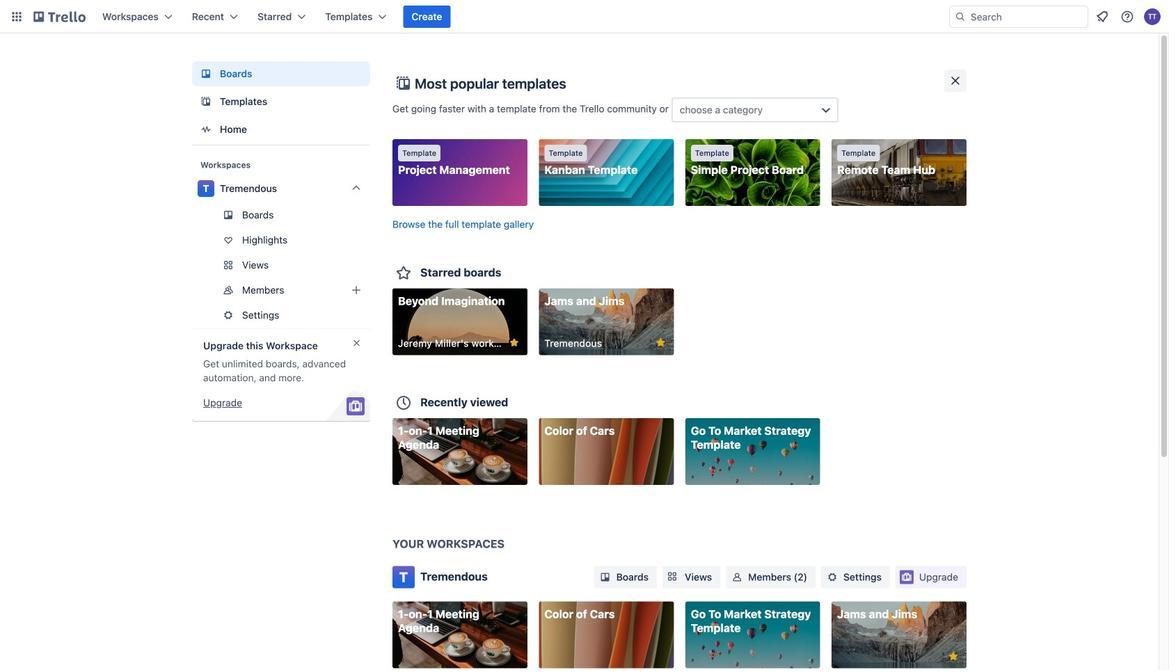 Task type: vqa. For each thing, say whether or not it's contained in the screenshot.
Back to home image on the top of the page
yes



Task type: describe. For each thing, give the bounding box(es) containing it.
open information menu image
[[1121, 10, 1135, 24]]

primary element
[[0, 0, 1170, 33]]

back to home image
[[33, 6, 86, 28]]

1 click to unstar this board. it will be removed from your starred list. image from the left
[[508, 337, 521, 349]]

terry turtle (terryturtle) image
[[1145, 8, 1162, 25]]

1 sm image from the left
[[599, 571, 613, 585]]

Search field
[[950, 6, 1089, 28]]

board image
[[198, 65, 214, 82]]

add image
[[348, 282, 365, 299]]

home image
[[198, 121, 214, 138]]

template board image
[[198, 93, 214, 110]]



Task type: locate. For each thing, give the bounding box(es) containing it.
search image
[[955, 11, 967, 22]]

0 notifications image
[[1095, 8, 1111, 25]]

click to unstar this board. it will be removed from your starred list. image
[[948, 651, 960, 663]]

1 horizontal spatial sm image
[[731, 571, 745, 585]]

2 sm image from the left
[[731, 571, 745, 585]]

2 click to unstar this board. it will be removed from your starred list. image from the left
[[655, 337, 667, 349]]

sm image
[[599, 571, 613, 585], [731, 571, 745, 585]]

0 horizontal spatial click to unstar this board. it will be removed from your starred list. image
[[508, 337, 521, 349]]

click to unstar this board. it will be removed from your starred list. image
[[508, 337, 521, 349], [655, 337, 667, 349]]

0 horizontal spatial sm image
[[599, 571, 613, 585]]

sm image
[[826, 571, 840, 585]]

1 horizontal spatial click to unstar this board. it will be removed from your starred list. image
[[655, 337, 667, 349]]



